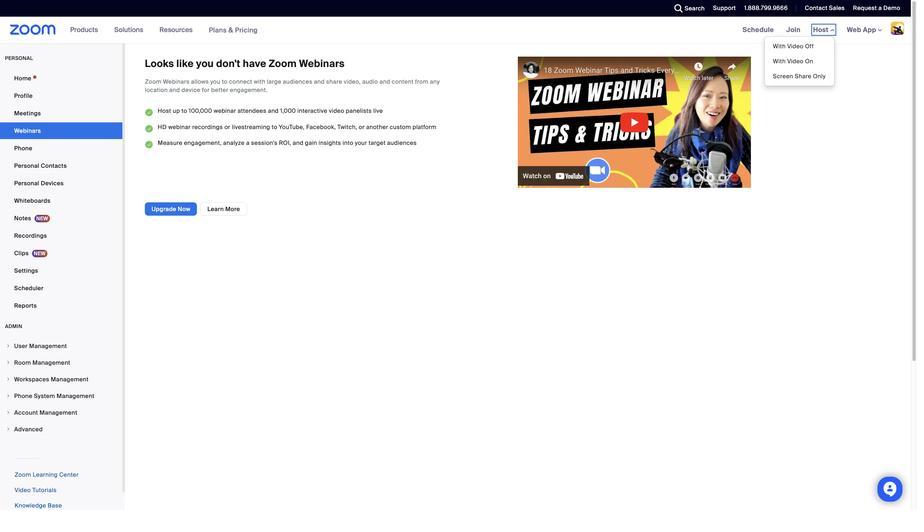 Task type: vqa. For each thing, say whether or not it's contained in the screenshot.
the middle AI
no



Task type: locate. For each thing, give the bounding box(es) containing it.
1 vertical spatial corner success image
[[145, 139, 154, 151]]

personal contacts
[[14, 162, 67, 170]]

livestreaming
[[232, 123, 270, 131]]

webinars inside the zoom webinars allows you to connect with large audiences and share video, audio and content from any location and device for better engagement.
[[163, 78, 190, 85]]

personal contacts link
[[0, 157, 122, 174]]

0 horizontal spatial zoom
[[15, 471, 31, 479]]

zoom up large
[[269, 57, 297, 70]]

settings link
[[0, 262, 122, 279]]

right image left the advanced
[[6, 427, 11, 432]]

4 right image from the top
[[6, 410, 11, 415]]

management down workspaces management menu item
[[57, 392, 94, 400]]

advanced menu item
[[0, 421, 122, 437]]

right image inside phone system management menu item
[[6, 394, 11, 399]]

0 vertical spatial personal
[[14, 162, 39, 170]]

0 vertical spatial with
[[773, 42, 786, 50]]

to
[[222, 78, 228, 85], [182, 107, 187, 115], [272, 123, 277, 131]]

right image inside advanced 'menu item'
[[6, 427, 11, 432]]

a left demo
[[879, 4, 882, 12]]

zoom webinars allows you to connect with large audiences and share video, audio and content from any location and device for better engagement.
[[145, 78, 440, 94]]

a
[[879, 4, 882, 12], [246, 139, 250, 147]]

solutions button
[[114, 17, 147, 43]]

with up screen
[[773, 57, 786, 65]]

2 horizontal spatial webinars
[[299, 57, 345, 70]]

corner success image left hd
[[145, 123, 154, 135]]

phone inside menu item
[[14, 392, 32, 400]]

management up the room management
[[29, 342, 67, 350]]

meetings link
[[0, 105, 122, 122]]

measure
[[158, 139, 183, 147]]

knowledge
[[15, 502, 46, 509]]

1 vertical spatial phone
[[14, 392, 32, 400]]

1 corner success image from the top
[[145, 123, 154, 135]]

workspaces management menu item
[[0, 371, 122, 387]]

reports
[[14, 302, 37, 309]]

you up better
[[210, 78, 220, 85]]

management up "workspaces management"
[[33, 359, 70, 366]]

1 right image from the top
[[6, 344, 11, 349]]

with for with video on
[[773, 57, 786, 65]]

0 horizontal spatial to
[[182, 107, 187, 115]]

with up the with video on
[[773, 42, 786, 50]]

to down host up to 100,000 webinar attendees and 1,000 interactive video panelists live
[[272, 123, 277, 131]]

0 vertical spatial video
[[788, 42, 804, 50]]

100,000
[[189, 107, 212, 115]]

scheduler link
[[0, 280, 122, 297]]

management for workspaces management
[[51, 376, 89, 383]]

products
[[70, 25, 98, 34]]

right image left system in the left bottom of the page
[[6, 394, 11, 399]]

to right up
[[182, 107, 187, 115]]

0 vertical spatial webinars
[[299, 57, 345, 70]]

and left device
[[169, 86, 180, 94]]

zoom logo image
[[10, 25, 56, 35]]

now
[[178, 205, 190, 213]]

account management menu item
[[0, 405, 122, 421]]

with
[[254, 78, 266, 85]]

plans & pricing link
[[209, 26, 258, 34], [209, 26, 258, 34]]

management up advanced 'menu item'
[[40, 409, 77, 416]]

contact
[[805, 4, 828, 12]]

zoom up video tutorials link
[[15, 471, 31, 479]]

notes
[[14, 214, 31, 222]]

0 horizontal spatial audiences
[[283, 78, 313, 85]]

0 horizontal spatial or
[[225, 123, 230, 131]]

1 right image from the top
[[6, 360, 11, 365]]

2 right image from the top
[[6, 427, 11, 432]]

video left off
[[788, 42, 804, 50]]

right image left workspaces
[[6, 377, 11, 382]]

1 vertical spatial personal
[[14, 179, 39, 187]]

web app
[[847, 25, 877, 34]]

and left share
[[314, 78, 325, 85]]

0 vertical spatial audiences
[[283, 78, 313, 85]]

2 corner success image from the top
[[145, 139, 154, 151]]

profile link
[[0, 87, 122, 104]]

video
[[329, 107, 344, 115]]

host inside meetings navigation
[[813, 25, 831, 34]]

webinars up share
[[299, 57, 345, 70]]

with for with video off
[[773, 42, 786, 50]]

gain
[[305, 139, 317, 147]]

request a demo
[[853, 4, 901, 12]]

2 vertical spatial zoom
[[15, 471, 31, 479]]

webinar down better
[[214, 107, 236, 115]]

1 vertical spatial a
[[246, 139, 250, 147]]

host left up
[[158, 107, 171, 115]]

right image left user
[[6, 344, 11, 349]]

1 vertical spatial host
[[158, 107, 171, 115]]

or right "twitch,"
[[359, 123, 365, 131]]

content
[[392, 78, 414, 85]]

phone system management menu item
[[0, 388, 122, 404]]

audiences right large
[[283, 78, 313, 85]]

right image inside user management menu item
[[6, 344, 11, 349]]

audiences inside the zoom webinars allows you to connect with large audiences and share video, audio and content from any location and device for better engagement.
[[283, 78, 313, 85]]

plans & pricing
[[209, 26, 258, 34]]

personal for personal devices
[[14, 179, 39, 187]]

solutions
[[114, 25, 143, 34]]

personal up personal devices
[[14, 162, 39, 170]]

zoom inside the zoom webinars allows you to connect with large audiences and share video, audio and content from any location and device for better engagement.
[[145, 78, 161, 85]]

phone up personal contacts at top
[[14, 145, 32, 152]]

tutorials
[[32, 486, 57, 494]]

recordings
[[192, 123, 223, 131]]

large
[[267, 78, 281, 85]]

1 horizontal spatial webinars
[[163, 78, 190, 85]]

webinars up device
[[163, 78, 190, 85]]

zoom up location
[[145, 78, 161, 85]]

1 vertical spatial webinars
[[163, 78, 190, 85]]

0 horizontal spatial webinar
[[168, 123, 191, 131]]

or up analyze
[[225, 123, 230, 131]]

3 right image from the top
[[6, 394, 11, 399]]

2 personal from the top
[[14, 179, 39, 187]]

right image left room
[[6, 360, 11, 365]]

with video on link
[[765, 54, 834, 69]]

right image inside room management menu item
[[6, 360, 11, 365]]

upgrade now
[[152, 205, 190, 213]]

2 vertical spatial webinars
[[14, 127, 41, 135]]

looks
[[145, 57, 174, 70]]

sales
[[829, 4, 845, 12]]

1 phone from the top
[[14, 145, 32, 152]]

1 horizontal spatial or
[[359, 123, 365, 131]]

corner success image left measure
[[145, 139, 154, 151]]

1 horizontal spatial zoom
[[145, 78, 161, 85]]

phone
[[14, 145, 32, 152], [14, 392, 32, 400]]

1 horizontal spatial a
[[879, 4, 882, 12]]

0 horizontal spatial host
[[158, 107, 171, 115]]

workspaces
[[14, 376, 49, 383]]

0 vertical spatial you
[[196, 57, 214, 70]]

search
[[685, 5, 705, 12]]

2 vertical spatial to
[[272, 123, 277, 131]]

zoom learning center link
[[15, 471, 79, 479]]

0 vertical spatial corner success image
[[145, 123, 154, 135]]

for
[[202, 86, 210, 94]]

host up to 100,000 webinar attendees and 1,000 interactive video panelists live
[[158, 107, 383, 115]]

with video off link
[[765, 39, 834, 54]]

right image left account
[[6, 410, 11, 415]]

support link
[[707, 0, 738, 17], [713, 4, 736, 12]]

2 horizontal spatial to
[[272, 123, 277, 131]]

learn
[[208, 205, 224, 213]]

video up the knowledge
[[15, 486, 31, 494]]

you inside the zoom webinars allows you to connect with large audiences and share video, audio and content from any location and device for better engagement.
[[210, 78, 220, 85]]

a right analyze
[[246, 139, 250, 147]]

resources button
[[160, 17, 196, 43]]

right image for account management
[[6, 410, 11, 415]]

you up allows
[[196, 57, 214, 70]]

and left 1,000
[[268, 107, 279, 115]]

right image inside account management menu item
[[6, 410, 11, 415]]

host up off
[[813, 25, 831, 34]]

contact sales link
[[799, 0, 847, 17], [805, 4, 845, 12]]

0 vertical spatial host
[[813, 25, 831, 34]]

up
[[173, 107, 180, 115]]

schedule link
[[737, 17, 780, 43]]

webinars inside 'personal menu' menu
[[14, 127, 41, 135]]

1 vertical spatial right image
[[6, 427, 11, 432]]

1 vertical spatial with
[[773, 57, 786, 65]]

to up better
[[222, 78, 228, 85]]

and left gain
[[293, 139, 304, 147]]

another
[[366, 123, 388, 131]]

right image inside workspaces management menu item
[[6, 377, 11, 382]]

profile picture image
[[891, 22, 905, 35]]

personal up whiteboards
[[14, 179, 39, 187]]

banner
[[0, 17, 911, 86]]

right image
[[6, 360, 11, 365], [6, 377, 11, 382], [6, 394, 11, 399], [6, 410, 11, 415]]

account management
[[14, 409, 77, 416]]

pricing
[[235, 26, 258, 34]]

management
[[29, 342, 67, 350], [33, 359, 70, 366], [51, 376, 89, 383], [57, 392, 94, 400], [40, 409, 77, 416]]

settings
[[14, 267, 38, 274]]

management for room management
[[33, 359, 70, 366]]

with video on
[[773, 57, 814, 65]]

home
[[14, 75, 31, 82]]

host
[[813, 25, 831, 34], [158, 107, 171, 115]]

target
[[369, 139, 386, 147]]

webinars link
[[0, 122, 122, 139]]

right image
[[6, 344, 11, 349], [6, 427, 11, 432]]

1 horizontal spatial audiences
[[387, 139, 417, 147]]

0 vertical spatial webinar
[[214, 107, 236, 115]]

session's
[[251, 139, 278, 147]]

1 personal from the top
[[14, 162, 39, 170]]

2 horizontal spatial zoom
[[269, 57, 297, 70]]

video left on
[[788, 57, 804, 65]]

corner success image
[[145, 123, 154, 135], [145, 139, 154, 151]]

audiences
[[283, 78, 313, 85], [387, 139, 417, 147]]

0 vertical spatial right image
[[6, 344, 11, 349]]

video,
[[344, 78, 361, 85]]

hd
[[158, 123, 167, 131]]

whiteboards
[[14, 197, 50, 204]]

zoom for allows
[[145, 78, 161, 85]]

product information navigation
[[64, 17, 264, 44]]

0 horizontal spatial webinars
[[14, 127, 41, 135]]

2 right image from the top
[[6, 377, 11, 382]]

interactive
[[298, 107, 327, 115]]

1 vertical spatial zoom
[[145, 78, 161, 85]]

any
[[430, 78, 440, 85]]

0 vertical spatial to
[[222, 78, 228, 85]]

personal menu menu
[[0, 70, 122, 315]]

personal devices
[[14, 179, 64, 187]]

live
[[373, 107, 383, 115]]

1 vertical spatial you
[[210, 78, 220, 85]]

upgrade now button
[[145, 202, 197, 216]]

only
[[813, 72, 826, 80]]

request a demo link
[[847, 0, 911, 17], [853, 4, 901, 12]]

audiences down 'custom'
[[387, 139, 417, 147]]

room management menu item
[[0, 355, 122, 371]]

0 horizontal spatial a
[[246, 139, 250, 147]]

phone inside "link"
[[14, 145, 32, 152]]

center
[[59, 471, 79, 479]]

1 vertical spatial video
[[788, 57, 804, 65]]

phone link
[[0, 140, 122, 157]]

2 phone from the top
[[14, 392, 32, 400]]

webinars down the meetings
[[14, 127, 41, 135]]

webinar down up
[[168, 123, 191, 131]]

management up phone system management menu item
[[51, 376, 89, 383]]

support
[[713, 4, 736, 12]]

1 with from the top
[[773, 42, 786, 50]]

1 horizontal spatial to
[[222, 78, 228, 85]]

clips link
[[0, 245, 122, 262]]

advanced
[[14, 426, 43, 433]]

recordings
[[14, 232, 47, 239]]

phone up account
[[14, 392, 32, 400]]

phone for phone system management
[[14, 392, 32, 400]]

to inside the zoom webinars allows you to connect with large audiences and share video, audio and content from any location and device for better engagement.
[[222, 78, 228, 85]]

panelists
[[346, 107, 372, 115]]

0 vertical spatial phone
[[14, 145, 32, 152]]

2 with from the top
[[773, 57, 786, 65]]

1 horizontal spatial host
[[813, 25, 831, 34]]



Task type: describe. For each thing, give the bounding box(es) containing it.
video tutorials
[[15, 486, 57, 494]]

with video off
[[773, 42, 814, 50]]

meetings navigation
[[737, 17, 911, 86]]

management for user management
[[29, 342, 67, 350]]

more
[[225, 205, 240, 213]]

allows
[[191, 78, 209, 85]]

don't
[[216, 57, 240, 70]]

scheduler
[[14, 284, 43, 292]]

workspaces management
[[14, 376, 89, 383]]

web
[[847, 25, 862, 34]]

analyze
[[223, 139, 245, 147]]

user management menu item
[[0, 338, 122, 354]]

youtube,
[[279, 123, 305, 131]]

host for host
[[813, 25, 831, 34]]

have
[[243, 57, 266, 70]]

personal for personal contacts
[[14, 162, 39, 170]]

0 vertical spatial a
[[879, 4, 882, 12]]

platform
[[413, 123, 437, 131]]

share
[[326, 78, 342, 85]]

video for off
[[788, 42, 804, 50]]

learn more button
[[200, 202, 247, 216]]

share
[[795, 72, 812, 80]]

management for account management
[[40, 409, 77, 416]]

device
[[182, 86, 200, 94]]

demo
[[884, 4, 901, 12]]

right image for room management
[[6, 360, 11, 365]]

reports link
[[0, 297, 122, 314]]

corner success image for measure
[[145, 139, 154, 151]]

0 vertical spatial zoom
[[269, 57, 297, 70]]

and right the audio
[[380, 78, 390, 85]]

video for on
[[788, 57, 804, 65]]

1 vertical spatial webinar
[[168, 123, 191, 131]]

learning
[[33, 471, 58, 479]]

engagement,
[[184, 139, 222, 147]]

1,000
[[280, 107, 296, 115]]

profile
[[14, 92, 33, 100]]

devices
[[41, 179, 64, 187]]

personal devices link
[[0, 175, 122, 192]]

corner success image for hd
[[145, 123, 154, 135]]

screen share only link
[[765, 69, 834, 84]]

phone for phone
[[14, 145, 32, 152]]

1.888.799.9666
[[745, 4, 788, 12]]

system
[[34, 392, 55, 400]]

resources
[[160, 25, 193, 34]]

right image for advanced
[[6, 427, 11, 432]]

host for host up to 100,000 webinar attendees and 1,000 interactive video panelists live
[[158, 107, 171, 115]]

personal
[[5, 55, 33, 62]]

corner success image
[[145, 107, 154, 119]]

recordings link
[[0, 227, 122, 244]]

1 vertical spatial audiences
[[387, 139, 417, 147]]

from
[[415, 78, 429, 85]]

contacts
[[41, 162, 67, 170]]

twitch,
[[338, 123, 357, 131]]

2 or from the left
[[359, 123, 365, 131]]

app
[[863, 25, 877, 34]]

roi,
[[279, 139, 291, 147]]

&
[[229, 26, 233, 34]]

hd webinar recordings or livestreaming to youtube, facebook, twitch, or another custom platform
[[158, 123, 437, 131]]

video tutorials link
[[15, 486, 57, 494]]

room
[[14, 359, 31, 366]]

banner containing products
[[0, 17, 911, 86]]

notes link
[[0, 210, 122, 227]]

measure engagement, analyze a session's roi, and gain insights into your target audiences
[[158, 139, 417, 147]]

insights
[[319, 139, 341, 147]]

request
[[853, 4, 877, 12]]

learn more
[[208, 205, 240, 213]]

screen share only
[[773, 72, 826, 80]]

phone system management
[[14, 392, 94, 400]]

right image for user management
[[6, 344, 11, 349]]

1 or from the left
[[225, 123, 230, 131]]

contact sales
[[805, 4, 845, 12]]

right image for phone system management
[[6, 394, 11, 399]]

engagement.
[[230, 86, 268, 94]]

into
[[343, 139, 354, 147]]

schedule
[[743, 25, 774, 34]]

account
[[14, 409, 38, 416]]

1 vertical spatial to
[[182, 107, 187, 115]]

host button
[[813, 25, 835, 34]]

meetings
[[14, 110, 41, 117]]

1 horizontal spatial webinar
[[214, 107, 236, 115]]

admin
[[5, 323, 22, 330]]

zoom for center
[[15, 471, 31, 479]]

admin menu menu
[[0, 338, 122, 438]]

like
[[176, 57, 194, 70]]

2 vertical spatial video
[[15, 486, 31, 494]]

room management
[[14, 359, 70, 366]]

whiteboards link
[[0, 192, 122, 209]]

join link
[[780, 17, 807, 43]]

web app button
[[847, 25, 882, 34]]

upgrade
[[152, 205, 176, 213]]

join
[[787, 25, 801, 34]]

off
[[805, 42, 814, 50]]

screen
[[773, 72, 794, 80]]

search button
[[668, 0, 707, 17]]

clips
[[14, 249, 29, 257]]

right image for workspaces management
[[6, 377, 11, 382]]

looks like you don't have zoom webinars
[[145, 57, 345, 70]]

connect
[[229, 78, 252, 85]]



